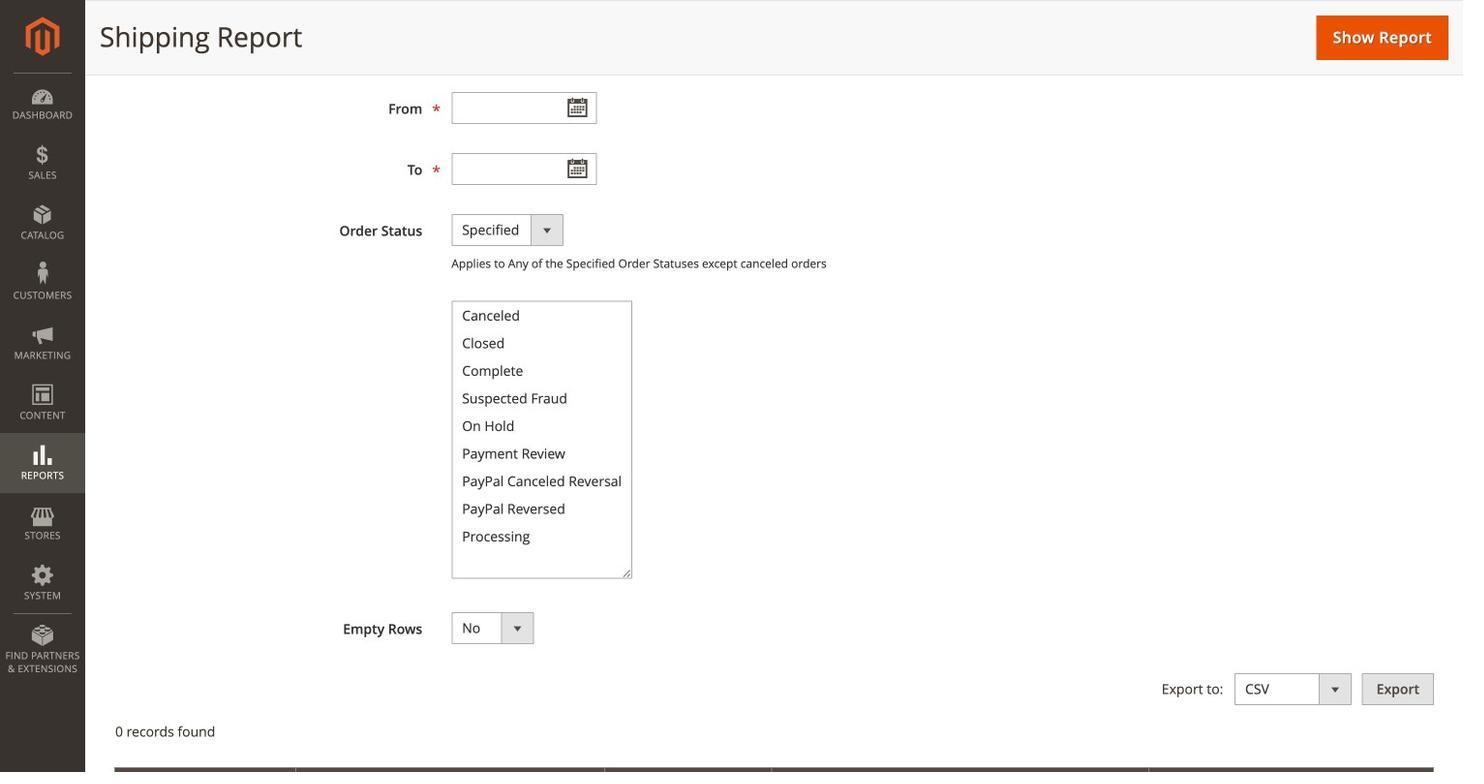 Task type: describe. For each thing, give the bounding box(es) containing it.
magento admin panel image
[[26, 16, 60, 56]]



Task type: locate. For each thing, give the bounding box(es) containing it.
None text field
[[452, 92, 597, 124]]

None text field
[[452, 153, 597, 185]]

menu bar
[[0, 73, 85, 685]]



